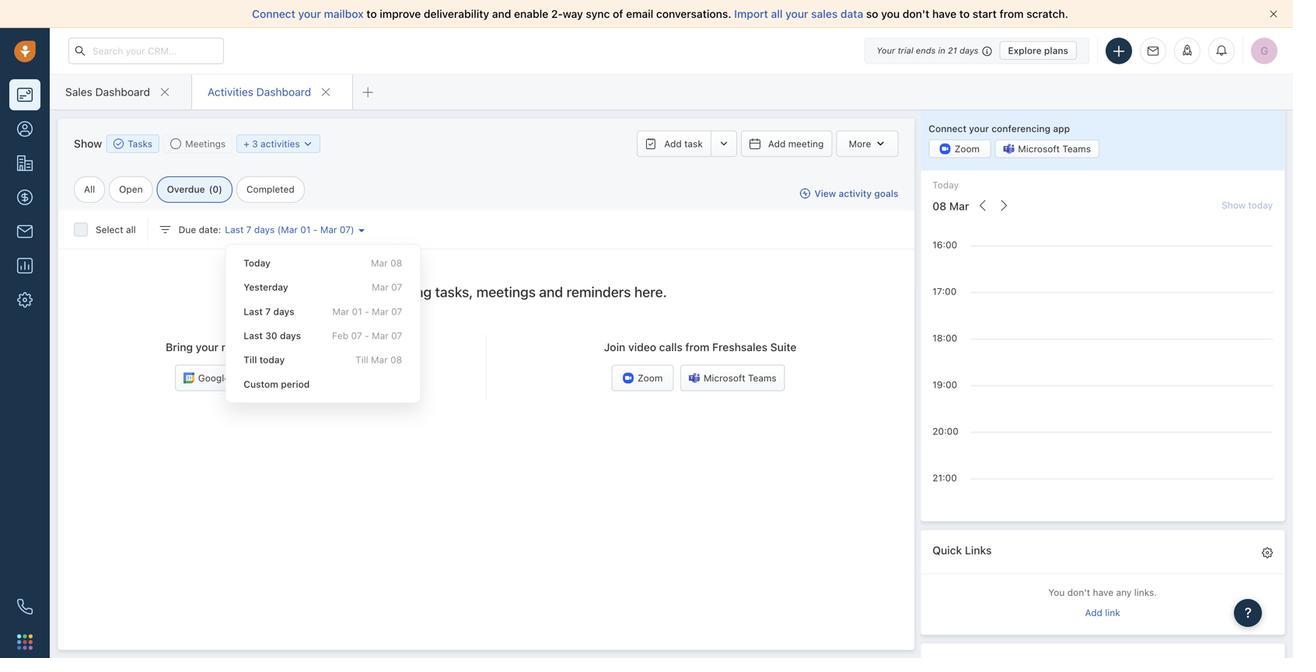 Task type: vqa. For each thing, say whether or not it's contained in the screenshot.
Quote for Techcave - 40 users (sample) link
no



Task type: describe. For each thing, give the bounding box(es) containing it.
app
[[1053, 123, 1070, 134]]

0 horizontal spatial don't
[[903, 7, 930, 20]]

you
[[1049, 587, 1065, 598]]

18:00
[[933, 333, 958, 344]]

your
[[877, 45, 895, 56]]

days right 21
[[960, 45, 979, 56]]

connect your conferencing app
[[929, 123, 1070, 134]]

what's new image
[[1182, 45, 1193, 56]]

Search your CRM... text field
[[68, 38, 224, 64]]

zoom for video
[[638, 373, 663, 384]]

last for last 7 days ( mar 01 - mar 07 )
[[225, 224, 244, 235]]

phone image
[[17, 600, 33, 615]]

reminders
[[567, 284, 631, 301]]

quick links
[[933, 544, 992, 557]]

7 for last 7 days
[[265, 306, 271, 317]]

quick
[[933, 544, 962, 557]]

21:00
[[933, 473, 957, 484]]

scratch.
[[1027, 7, 1068, 20]]

- for feb
[[365, 331, 369, 341]]

1 vertical spatial )
[[351, 224, 354, 235]]

google calendar
[[198, 373, 272, 384]]

deliverability
[[424, 7, 489, 20]]

show
[[74, 137, 102, 150]]

meeting
[[788, 138, 824, 149]]

bring
[[166, 341, 193, 354]]

mar up the mar 07
[[371, 258, 388, 269]]

mar up till mar 08
[[372, 331, 389, 341]]

freshsales for from
[[712, 341, 768, 354]]

explore plans
[[1008, 45, 1069, 56]]

+ 3 activities button
[[237, 135, 321, 153]]

overdue
[[167, 184, 205, 195]]

of
[[613, 7, 623, 20]]

add task
[[664, 138, 703, 149]]

links.
[[1134, 587, 1157, 598]]

find your upcoming tasks, meetings and reminders here.
[[305, 284, 667, 301]]

connect your mailbox to improve deliverability and enable 2-way sync of email conversations. import all your sales data so you don't have to start from scratch.
[[252, 7, 1068, 20]]

view activity goals
[[815, 188, 899, 199]]

link
[[1105, 608, 1121, 619]]

calls
[[659, 341, 683, 354]]

mar up "find"
[[320, 224, 337, 235]]

your for connect your mailbox to improve deliverability and enable 2-way sync of email conversations. import all your sales data so you don't have to start from scratch.
[[298, 7, 321, 20]]

completed
[[246, 184, 295, 195]]

in
[[938, 45, 946, 56]]

enable
[[514, 7, 548, 20]]

days for last 30 days
[[280, 331, 301, 341]]

you don't have any links.
[[1049, 587, 1157, 598]]

sales
[[811, 7, 838, 20]]

1 vertical spatial 08
[[390, 258, 402, 269]]

data
[[841, 7, 863, 20]]

email
[[626, 7, 653, 20]]

0 vertical spatial (
[[209, 184, 213, 195]]

0 horizontal spatial 01
[[300, 224, 311, 235]]

your left sales
[[786, 7, 808, 20]]

join
[[604, 341, 626, 354]]

20:00
[[933, 426, 959, 437]]

suite for join video calls from freshsales suite
[[771, 341, 797, 354]]

till for till today
[[244, 355, 257, 366]]

you
[[881, 7, 900, 20]]

365
[[339, 373, 357, 384]]

last 7 days
[[244, 306, 294, 317]]

import
[[734, 7, 768, 20]]

last for last 30 days
[[244, 331, 263, 341]]

0 horizontal spatial meetings
[[221, 341, 269, 354]]

find
[[305, 284, 333, 301]]

zoom for your
[[955, 143, 980, 154]]

add for add meeting
[[768, 138, 786, 149]]

zoom button for your
[[929, 139, 991, 158]]

your for connect your conferencing app
[[969, 123, 989, 134]]

date:
[[199, 224, 221, 235]]

microsoft teams button for app
[[995, 139, 1100, 158]]

activities
[[208, 86, 253, 98]]

google
[[198, 373, 230, 384]]

1 vertical spatial all
[[126, 224, 136, 235]]

feb 07 - mar 07
[[332, 331, 402, 341]]

trial
[[898, 45, 914, 56]]

0 vertical spatial have
[[932, 7, 957, 20]]

more
[[849, 138, 871, 149]]

21
[[948, 45, 957, 56]]

mar up feb
[[332, 306, 349, 317]]

due date:
[[179, 224, 221, 235]]

last 7 days ( mar 01 - mar 07 )
[[225, 224, 354, 235]]

mailbox
[[324, 7, 364, 20]]

yesterday
[[244, 282, 288, 293]]

bring your meetings into freshsales suite
[[166, 341, 378, 354]]

0
[[213, 184, 219, 195]]

phone element
[[9, 592, 40, 623]]

teams for connect your conferencing app
[[1063, 143, 1091, 154]]

22:00
[[933, 520, 958, 530]]

freshworks switcher image
[[17, 635, 33, 650]]

last for last 7 days
[[244, 306, 263, 317]]

17:00
[[933, 286, 957, 297]]

2 vertical spatial 08
[[390, 355, 402, 366]]

1 vertical spatial have
[[1093, 587, 1114, 598]]

0 vertical spatial from
[[1000, 7, 1024, 20]]

till today
[[244, 355, 285, 366]]

into
[[272, 341, 291, 354]]

office 365 button
[[287, 365, 365, 392]]

add task button
[[637, 131, 711, 157]]

0 vertical spatial -
[[313, 224, 318, 235]]

+ 3 activities
[[244, 138, 300, 149]]

1 vertical spatial (
[[277, 224, 281, 235]]

activity
[[839, 188, 872, 199]]

explore plans link
[[1000, 41, 1077, 60]]

mar 07
[[372, 282, 402, 293]]

dashboard for sales dashboard
[[95, 86, 150, 98]]

video
[[628, 341, 656, 354]]

dashboard for activities dashboard
[[256, 86, 311, 98]]



Task type: locate. For each thing, give the bounding box(es) containing it.
and left enable
[[492, 7, 511, 20]]

add for add link
[[1085, 608, 1103, 619]]

way
[[563, 7, 583, 20]]

mar down feb 07 - mar 07
[[371, 355, 388, 366]]

2 dashboard from the left
[[256, 86, 311, 98]]

all
[[84, 184, 95, 195]]

0 horizontal spatial to
[[367, 7, 377, 20]]

01
[[300, 224, 311, 235], [352, 306, 362, 317]]

sync
[[586, 7, 610, 20]]

zoom button for video
[[612, 365, 674, 392]]

from right calls at the right bottom
[[686, 341, 710, 354]]

0 horizontal spatial freshsales
[[294, 341, 349, 354]]

activities
[[261, 138, 300, 149]]

have
[[932, 7, 957, 20], [1093, 587, 1114, 598]]

microsoft
[[1018, 143, 1060, 154], [704, 373, 746, 384]]

0 horizontal spatial )
[[219, 184, 222, 195]]

0 vertical spatial microsoft teams button
[[995, 139, 1100, 158]]

add link link
[[1085, 607, 1121, 623]]

0 vertical spatial 01
[[300, 224, 311, 235]]

1 freshsales from the left
[[294, 341, 349, 354]]

have up "in"
[[932, 7, 957, 20]]

select all
[[96, 224, 136, 235]]

sales
[[65, 86, 92, 98]]

0 horizontal spatial till
[[244, 355, 257, 366]]

1 horizontal spatial have
[[1093, 587, 1114, 598]]

overdue ( 0 )
[[167, 184, 222, 195]]

last left 30 on the left bottom of the page
[[244, 331, 263, 341]]

0 vertical spatial today
[[933, 179, 959, 190]]

1 horizontal spatial 7
[[265, 306, 271, 317]]

down image
[[303, 139, 314, 150]]

today
[[260, 355, 285, 366]]

01 up "find"
[[300, 224, 311, 235]]

0 vertical spatial microsoft teams
[[1018, 143, 1091, 154]]

mar down mar 08
[[372, 282, 389, 293]]

30
[[265, 331, 277, 341]]

1 vertical spatial zoom
[[638, 373, 663, 384]]

teams down join video calls from freshsales suite
[[748, 373, 777, 384]]

0 horizontal spatial connect
[[252, 7, 295, 20]]

+ 3 activities link
[[244, 136, 314, 151]]

1 horizontal spatial freshsales
[[712, 341, 768, 354]]

01 up feb 07 - mar 07
[[352, 306, 362, 317]]

zoom button down connect your conferencing app
[[929, 139, 991, 158]]

1 horizontal spatial microsoft teams button
[[995, 139, 1100, 158]]

1 vertical spatial microsoft teams
[[704, 373, 777, 384]]

- up "find"
[[313, 224, 318, 235]]

1 vertical spatial and
[[539, 284, 563, 301]]

add for add task
[[664, 138, 682, 149]]

0 vertical spatial last
[[225, 224, 244, 235]]

here.
[[635, 284, 667, 301]]

last 30 days
[[244, 331, 301, 341]]

2 vertical spatial last
[[244, 331, 263, 341]]

freshsales for into
[[294, 341, 349, 354]]

days for last 7 days
[[273, 306, 294, 317]]

days
[[960, 45, 979, 56], [254, 224, 275, 235], [273, 306, 294, 317], [280, 331, 301, 341]]

1 horizontal spatial 01
[[352, 306, 362, 317]]

microsoft for from
[[704, 373, 746, 384]]

1 vertical spatial microsoft teams button
[[680, 365, 785, 392]]

teams for join video calls from freshsales suite
[[748, 373, 777, 384]]

0 horizontal spatial have
[[932, 7, 957, 20]]

due
[[179, 224, 196, 235]]

till
[[244, 355, 257, 366], [355, 355, 368, 366]]

0 horizontal spatial suite
[[352, 341, 378, 354]]

7 down yesterday at the top left of page
[[265, 306, 271, 317]]

7 right date:
[[246, 224, 252, 235]]

0 vertical spatial connect
[[252, 7, 295, 20]]

connect your mailbox link
[[252, 7, 367, 20]]

- up feb 07 - mar 07
[[365, 306, 369, 317]]

2 vertical spatial -
[[365, 331, 369, 341]]

0 vertical spatial and
[[492, 7, 511, 20]]

1 vertical spatial 01
[[352, 306, 362, 317]]

microsoft teams button for from
[[680, 365, 785, 392]]

goals
[[874, 188, 899, 199]]

connect left conferencing
[[929, 123, 967, 134]]

any
[[1116, 587, 1132, 598]]

till up 365
[[355, 355, 368, 366]]

1 horizontal spatial all
[[771, 7, 783, 20]]

2 to from the left
[[960, 7, 970, 20]]

don't
[[903, 7, 930, 20], [1068, 587, 1090, 598]]

links
[[965, 544, 992, 557]]

microsoft teams down join video calls from freshsales suite
[[704, 373, 777, 384]]

0 vertical spatial microsoft
[[1018, 143, 1060, 154]]

to left start
[[960, 7, 970, 20]]

teams down app
[[1063, 143, 1091, 154]]

0 vertical spatial zoom
[[955, 143, 980, 154]]

custom period
[[244, 379, 310, 390]]

1 vertical spatial from
[[686, 341, 710, 354]]

zoom down video
[[638, 373, 663, 384]]

1 horizontal spatial to
[[960, 7, 970, 20]]

add left 'task'
[[664, 138, 682, 149]]

- down "mar 01 - mar 07"
[[365, 331, 369, 341]]

dashboard right sales
[[95, 86, 150, 98]]

1 horizontal spatial connect
[[929, 123, 967, 134]]

microsoft teams for app
[[1018, 143, 1091, 154]]

add link
[[1085, 608, 1121, 619]]

all right import on the right
[[771, 7, 783, 20]]

view
[[815, 188, 836, 199]]

1 vertical spatial today
[[244, 258, 271, 269]]

( right the overdue
[[209, 184, 213, 195]]

last right date:
[[225, 224, 244, 235]]

and
[[492, 7, 511, 20], [539, 284, 563, 301]]

1 horizontal spatial (
[[277, 224, 281, 235]]

more button
[[836, 131, 899, 157], [836, 131, 899, 157]]

1 dashboard from the left
[[95, 86, 150, 98]]

from right start
[[1000, 7, 1024, 20]]

microsoft down conferencing
[[1018, 143, 1060, 154]]

16:00
[[933, 240, 957, 250]]

microsoft teams button down join video calls from freshsales suite
[[680, 365, 785, 392]]

add left meeting
[[768, 138, 786, 149]]

days right 30 on the left bottom of the page
[[280, 331, 301, 341]]

1 horizontal spatial today
[[933, 179, 959, 190]]

mar down the mar 07
[[372, 306, 389, 317]]

view activity goals link
[[800, 187, 899, 200]]

1 vertical spatial teams
[[748, 373, 777, 384]]

all right the select
[[126, 224, 136, 235]]

till mar 08
[[355, 355, 402, 366]]

1 vertical spatial last
[[244, 306, 263, 317]]

08 down feb 07 - mar 07
[[390, 355, 402, 366]]

your trial ends in 21 days
[[877, 45, 979, 56]]

0 vertical spatial )
[[219, 184, 222, 195]]

dashboard up activities
[[256, 86, 311, 98]]

task
[[684, 138, 703, 149]]

0 horizontal spatial microsoft
[[704, 373, 746, 384]]

days down completed
[[254, 224, 275, 235]]

08
[[933, 200, 947, 213], [390, 258, 402, 269], [390, 355, 402, 366]]

mar 01 - mar 07
[[332, 306, 402, 317]]

have up add link
[[1093, 587, 1114, 598]]

today
[[933, 179, 959, 190], [244, 258, 271, 269]]

2 horizontal spatial add
[[1085, 608, 1103, 619]]

-
[[313, 224, 318, 235], [365, 306, 369, 317], [365, 331, 369, 341]]

1 horizontal spatial from
[[1000, 7, 1024, 20]]

0 vertical spatial 7
[[246, 224, 252, 235]]

today up 08 mar
[[933, 179, 959, 190]]

1 horizontal spatial zoom button
[[929, 139, 991, 158]]

1 vertical spatial zoom button
[[612, 365, 674, 392]]

1 horizontal spatial dashboard
[[256, 86, 311, 98]]

microsoft for app
[[1018, 143, 1060, 154]]

( down completed
[[277, 224, 281, 235]]

7 for last 7 days ( mar 01 - mar 07 )
[[246, 224, 252, 235]]

connect for connect your mailbox to improve deliverability and enable 2-way sync of email conversations. import all your sales data so you don't have to start from scratch.
[[252, 7, 295, 20]]

1 vertical spatial -
[[365, 306, 369, 317]]

0 vertical spatial zoom button
[[929, 139, 991, 158]]

meetings right tasks,
[[477, 284, 536, 301]]

0 horizontal spatial and
[[492, 7, 511, 20]]

2 freshsales from the left
[[712, 341, 768, 354]]

days for last 7 days ( mar 01 - mar 07 )
[[254, 224, 275, 235]]

your
[[298, 7, 321, 20], [786, 7, 808, 20], [969, 123, 989, 134], [336, 284, 365, 301], [196, 341, 219, 354]]

conversations.
[[656, 7, 731, 20]]

ends
[[916, 45, 936, 56]]

1 horizontal spatial zoom
[[955, 143, 980, 154]]

tasks,
[[435, 284, 473, 301]]

0 horizontal spatial 7
[[246, 224, 252, 235]]

0 vertical spatial don't
[[903, 7, 930, 20]]

1 horizontal spatial )
[[351, 224, 354, 235]]

1 horizontal spatial microsoft
[[1018, 143, 1060, 154]]

close image
[[1270, 10, 1278, 18]]

teams
[[1063, 143, 1091, 154], [748, 373, 777, 384]]

meetings
[[185, 138, 226, 149]]

zoom button down video
[[612, 365, 674, 392]]

0 vertical spatial meetings
[[477, 284, 536, 301]]

0 vertical spatial all
[[771, 7, 783, 20]]

1 vertical spatial microsoft
[[704, 373, 746, 384]]

3
[[252, 138, 258, 149]]

1 vertical spatial meetings
[[221, 341, 269, 354]]

1 horizontal spatial suite
[[771, 341, 797, 354]]

your for find your upcoming tasks, meetings and reminders here.
[[336, 284, 365, 301]]

suite for bring your meetings into freshsales suite
[[352, 341, 378, 354]]

don't right you at the right of the page
[[903, 7, 930, 20]]

freshsales right calls at the right bottom
[[712, 341, 768, 354]]

7
[[246, 224, 252, 235], [265, 306, 271, 317]]

your for bring your meetings into freshsales suite
[[196, 341, 219, 354]]

microsoft down join video calls from freshsales suite
[[704, 373, 746, 384]]

google calendar button
[[175, 365, 280, 392]]

last down yesterday at the top left of page
[[244, 306, 263, 317]]

mar 08
[[371, 258, 402, 269]]

08 up 16:00
[[933, 200, 947, 213]]

improve
[[380, 7, 421, 20]]

microsoft teams for from
[[704, 373, 777, 384]]

1 horizontal spatial meetings
[[477, 284, 536, 301]]

1 to from the left
[[367, 7, 377, 20]]

explore
[[1008, 45, 1042, 56]]

upcoming
[[368, 284, 432, 301]]

1 till from the left
[[244, 355, 257, 366]]

+
[[244, 138, 249, 149]]

start
[[973, 7, 997, 20]]

0 horizontal spatial add
[[664, 138, 682, 149]]

join video calls from freshsales suite
[[604, 341, 797, 354]]

0 horizontal spatial microsoft teams
[[704, 373, 777, 384]]

calendar
[[232, 373, 272, 384]]

- for mar
[[365, 306, 369, 317]]

today up yesterday at the top left of page
[[244, 258, 271, 269]]

1 horizontal spatial microsoft teams
[[1018, 143, 1091, 154]]

activities dashboard
[[208, 86, 311, 98]]

0 horizontal spatial zoom
[[638, 373, 663, 384]]

mar down completed
[[281, 224, 298, 235]]

and left reminders
[[539, 284, 563, 301]]

conferencing
[[992, 123, 1051, 134]]

1 suite from the left
[[352, 341, 378, 354]]

0 vertical spatial 08
[[933, 200, 947, 213]]

0 horizontal spatial microsoft teams button
[[680, 365, 785, 392]]

till up calendar
[[244, 355, 257, 366]]

dashboard
[[95, 86, 150, 98], [256, 86, 311, 98]]

connect left mailbox
[[252, 7, 295, 20]]

meetings up till today
[[221, 341, 269, 354]]

2 suite from the left
[[771, 341, 797, 354]]

1 horizontal spatial and
[[539, 284, 563, 301]]

custom
[[244, 379, 278, 390]]

1 horizontal spatial till
[[355, 355, 368, 366]]

1 horizontal spatial don't
[[1068, 587, 1090, 598]]

microsoft teams button down app
[[995, 139, 1100, 158]]

0 vertical spatial teams
[[1063, 143, 1091, 154]]

don't right you
[[1068, 587, 1090, 598]]

0 horizontal spatial teams
[[748, 373, 777, 384]]

1 vertical spatial don't
[[1068, 587, 1090, 598]]

connect for connect your conferencing app
[[929, 123, 967, 134]]

0 horizontal spatial dashboard
[[95, 86, 150, 98]]

1 vertical spatial 7
[[265, 306, 271, 317]]

mar
[[950, 200, 969, 213], [281, 224, 298, 235], [320, 224, 337, 235], [371, 258, 388, 269], [372, 282, 389, 293], [332, 306, 349, 317], [372, 306, 389, 317], [372, 331, 389, 341], [371, 355, 388, 366]]

08 up the mar 07
[[390, 258, 402, 269]]

microsoft teams down app
[[1018, 143, 1091, 154]]

add meeting button
[[741, 131, 833, 157]]

all
[[771, 7, 783, 20], [126, 224, 136, 235]]

days up last 30 days on the left bottom of page
[[273, 306, 294, 317]]

0 horizontal spatial from
[[686, 341, 710, 354]]

freshsales up the office
[[294, 341, 349, 354]]

1 horizontal spatial add
[[768, 138, 786, 149]]

mar up 16:00
[[950, 200, 969, 213]]

0 horizontal spatial all
[[126, 224, 136, 235]]

0 horizontal spatial (
[[209, 184, 213, 195]]

your left conferencing
[[969, 123, 989, 134]]

your left mailbox
[[298, 7, 321, 20]]

last
[[225, 224, 244, 235], [244, 306, 263, 317], [244, 331, 263, 341]]

1 horizontal spatial teams
[[1063, 143, 1091, 154]]

your up "mar 01 - mar 07"
[[336, 284, 365, 301]]

0 horizontal spatial zoom button
[[612, 365, 674, 392]]

select
[[96, 224, 123, 235]]

add left link
[[1085, 608, 1103, 619]]

office 365
[[310, 373, 357, 384]]

till for till mar 08
[[355, 355, 368, 366]]

open
[[119, 184, 143, 195]]

to right mailbox
[[367, 7, 377, 20]]

your right bring
[[196, 341, 219, 354]]

0 horizontal spatial today
[[244, 258, 271, 269]]

zoom down connect your conferencing app
[[955, 143, 980, 154]]

1 vertical spatial connect
[[929, 123, 967, 134]]

2 till from the left
[[355, 355, 368, 366]]



